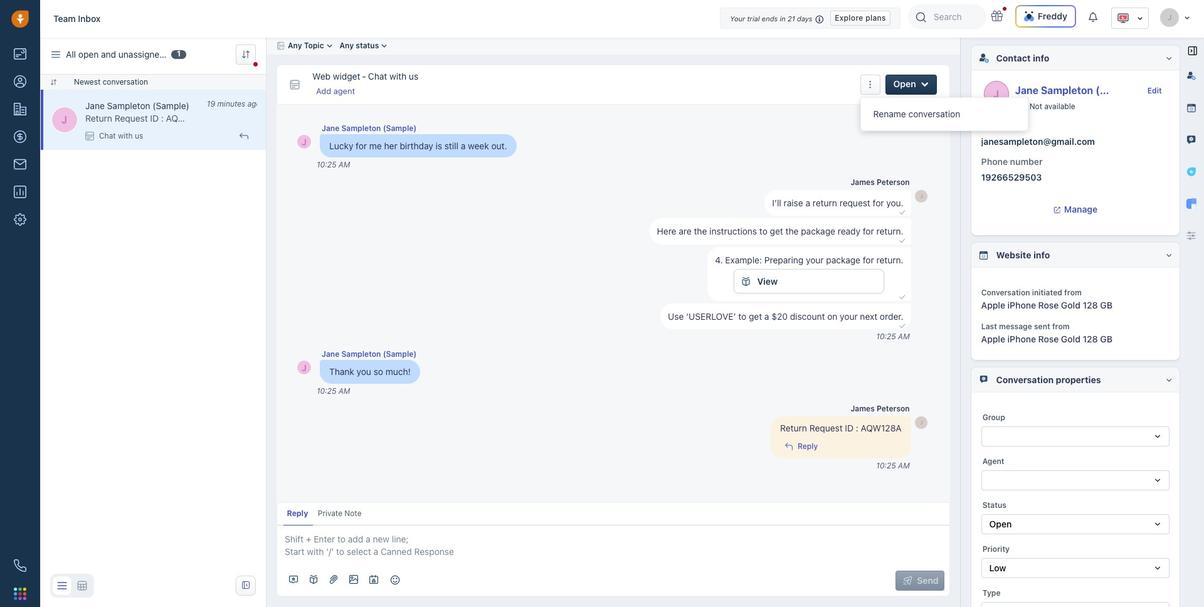 Task type: describe. For each thing, give the bounding box(es) containing it.
128 inside last message sent from apple iphone rose gold 128 gb
[[1083, 334, 1098, 344]]

contact info button
[[971, 46, 1180, 71]]

any status
[[340, 41, 379, 50]]

use 'userlove' to get a $20 discount on your next order.
[[668, 311, 904, 322]]

open
[[894, 78, 916, 89]]

phone element
[[8, 553, 33, 578]]

add
[[316, 86, 331, 96]]

initiated
[[1032, 288, 1062, 297]]

conversation properties button
[[971, 367, 1180, 393]]

thank
[[329, 367, 354, 377]]

you
[[357, 367, 371, 377]]

jane sampleton (sample) button for for
[[322, 123, 417, 133]]

any status button
[[332, 40, 395, 51]]

0 horizontal spatial chat
[[99, 131, 116, 140]]

james peterson for aqw128a
[[851, 404, 910, 413]]

use
[[668, 311, 684, 322]]

sent
[[1034, 322, 1050, 331]]

conversation for rename conversation
[[909, 109, 960, 119]]

your trial ends in 21 days
[[730, 14, 812, 23]]

for left you.
[[873, 198, 884, 208]]

request inside 'conversations, use up and down arrows to read conversations' element
[[810, 423, 843, 433]]

any topic button
[[277, 40, 332, 51]]

bell regular image
[[1089, 11, 1099, 23]]

birthday
[[400, 140, 433, 151]]

mobile image
[[85, 132, 94, 140]]

website info button
[[971, 243, 1180, 268]]

jane down newest
[[85, 100, 105, 111]]

open
[[78, 49, 99, 59]]

james for aqw128a
[[851, 404, 875, 413]]

explore plans button
[[831, 11, 891, 26]]

emoji image
[[391, 575, 400, 585]]

1 ic_single_tick image from the top
[[899, 236, 906, 245]]

0 horizontal spatial request
[[115, 113, 148, 124]]

rename conversation button
[[866, 104, 1023, 124]]

jane up map pin image at top
[[1015, 85, 1039, 96]]

add agent button
[[316, 83, 355, 98]]

example:
[[725, 254, 762, 265]]

ends
[[762, 14, 778, 23]]

for up next
[[863, 254, 874, 265]]

21
[[788, 14, 795, 23]]

ic_single_tick image for i'll raise a return request for you.
[[899, 207, 906, 217]]

0 vertical spatial return
[[85, 113, 112, 124]]

freddy
[[1038, 11, 1067, 21]]

type
[[983, 588, 1001, 598]]

manage
[[1064, 204, 1098, 214]]

1 horizontal spatial tab list
[[1180, 66, 1204, 223]]

website info
[[996, 249, 1050, 260]]

edit
[[1148, 86, 1162, 96]]

1 horizontal spatial your
[[840, 311, 858, 322]]

all
[[66, 49, 76, 59]]

here are the instructions to get the package ready for return.
[[657, 226, 904, 237]]

from inside "conversation initiated from apple iphone rose gold 128 gb"
[[1064, 288, 1082, 297]]

order.
[[880, 311, 904, 322]]

jane sampleton (sample) up chat with us
[[85, 100, 189, 111]]

her
[[384, 140, 397, 151]]

on
[[827, 311, 838, 322]]

last
[[981, 322, 997, 331]]

-
[[362, 71, 366, 82]]

phone
[[981, 156, 1008, 167]]

j down contact
[[993, 88, 999, 100]]

1 vertical spatial package
[[826, 254, 861, 265]]

1 horizontal spatial to
[[759, 226, 768, 237]]

sliders image
[[1187, 230, 1196, 240]]

for right ready
[[863, 226, 874, 237]]

conversation for conversation initiated from apple iphone rose gold 128 gb
[[981, 288, 1030, 297]]

jane up thank
[[322, 350, 339, 359]]

you.
[[886, 198, 904, 208]]

conversation initiated from apple iphone rose gold 128 gb
[[981, 288, 1113, 310]]

thread reply icon image
[[784, 442, 794, 452]]

week
[[468, 140, 489, 151]]

unassigned
[[118, 49, 165, 59]]

aqw128a inside 'conversations, use up and down arrows to read conversations' element
[[861, 423, 902, 433]]

open button
[[885, 75, 937, 95]]

private
[[318, 509, 342, 518]]

freshworks switcher image
[[14, 588, 26, 600]]

apple inside "conversation initiated from apple iphone rose gold 128 gb"
[[981, 300, 1005, 310]]

ago
[[248, 99, 261, 109]]

private note link
[[314, 503, 367, 525]]

newest
[[74, 77, 101, 87]]

website
[[996, 249, 1031, 260]]

'userlove'
[[686, 311, 736, 322]]

j left the lucky
[[302, 137, 307, 147]]

0 horizontal spatial get
[[749, 311, 762, 322]]

group
[[983, 413, 1005, 422]]

(sample) left edit
[[1096, 85, 1140, 96]]

return inside 'conversations, use up and down arrows to read conversations' element
[[780, 423, 807, 433]]

reply inside button
[[798, 441, 818, 451]]

jane up the lucky
[[322, 123, 339, 133]]

still
[[445, 140, 458, 151]]

view
[[757, 276, 778, 287]]

view link
[[734, 269, 885, 294]]

agent
[[983, 456, 1005, 466]]

out.
[[491, 140, 507, 151]]

4. example: preparing your package for return.
[[715, 254, 904, 265]]

agent
[[333, 86, 355, 96]]

any for any topic
[[288, 41, 302, 50]]

lucky
[[329, 140, 353, 151]]

chat with us
[[99, 131, 143, 140]]

contact
[[996, 53, 1031, 63]]

gold inside last message sent from apple iphone rose gold 128 gb
[[1061, 334, 1081, 344]]

minutes
[[217, 99, 245, 109]]

return request id : aqw128a inside 'conversations, use up and down arrows to read conversations' element
[[780, 423, 902, 433]]

days
[[797, 14, 812, 23]]

here
[[657, 226, 676, 237]]

ready
[[838, 226, 861, 237]]

(sample) up much!
[[383, 350, 417, 359]]

ic_arrow_down image
[[1184, 13, 1190, 21]]

priority
[[983, 544, 1010, 554]]

apple inside last message sent from apple iphone rose gold 128 gb
[[981, 334, 1005, 344]]

team inbox image
[[242, 50, 250, 58]]

0 vertical spatial your
[[806, 254, 824, 265]]

lucky for me her birthday is still a week out.
[[329, 140, 507, 151]]

1 vertical spatial with
[[118, 131, 133, 140]]

1 return. from the top
[[877, 226, 904, 237]]

so
[[374, 367, 383, 377]]

next
[[860, 311, 878, 322]]

19 minutes ago
[[207, 99, 261, 109]]

phone number 19266529503
[[981, 156, 1043, 182]]

properties
[[1056, 374, 1101, 385]]

from inside last message sent from apple iphone rose gold 128 gb
[[1052, 322, 1070, 331]]

chat inside web widget - chat with us add agent
[[368, 71, 387, 82]]

info for website info
[[1034, 249, 1050, 260]]

explore
[[835, 13, 863, 22]]

reply inside tab list
[[287, 509, 308, 518]]

and
[[101, 49, 116, 59]]

sampleton up me
[[341, 123, 381, 133]]

map pin image
[[1015, 102, 1027, 111]]

2 ic_single_tick image from the top
[[899, 292, 906, 302]]

preparing
[[764, 254, 804, 265]]

jane sampleton (sample) up thank you so much!
[[322, 350, 417, 359]]

sampleton down newest conversation
[[107, 100, 150, 111]]

0 vertical spatial package
[[801, 226, 835, 237]]

james for request
[[851, 177, 875, 187]]



Task type: vqa. For each thing, say whether or not it's contained in the screenshot.
21
yes



Task type: locate. For each thing, give the bounding box(es) containing it.
2 return. from the top
[[877, 254, 904, 265]]

newest conversation
[[74, 77, 148, 87]]

1 horizontal spatial any
[[340, 41, 354, 50]]

tab list containing reply
[[277, 503, 725, 526]]

0 vertical spatial chat
[[368, 71, 387, 82]]

10:25
[[876, 106, 896, 115], [317, 160, 336, 169], [876, 332, 896, 342], [317, 386, 336, 396], [876, 461, 896, 470]]

0 vertical spatial return request id : aqw128a
[[85, 113, 207, 124]]

return up mobile image on the top left of page
[[85, 113, 112, 124]]

chat right -
[[368, 71, 387, 82]]

1 128 from the top
[[1083, 300, 1098, 310]]

0 horizontal spatial tab list
[[277, 503, 725, 526]]

contact info
[[996, 53, 1050, 63]]

reply left private
[[287, 509, 308, 518]]

any
[[288, 41, 302, 50], [340, 41, 354, 50]]

conversation inside "conversation initiated from apple iphone rose gold 128 gb"
[[981, 288, 1030, 297]]

get down the i'll
[[770, 226, 783, 237]]

team
[[53, 13, 76, 24]]

1 vertical spatial 128
[[1083, 334, 1098, 344]]

peterson for return request id : aqw128a
[[877, 404, 910, 413]]

0 horizontal spatial reply
[[287, 509, 308, 518]]

to right instructions
[[759, 226, 768, 237]]

any left status at the left top of page
[[340, 41, 354, 50]]

return request id : aqw128a up reply button on the right bottom of page
[[780, 423, 902, 433]]

ic_single_tick image right request
[[899, 207, 906, 217]]

0 vertical spatial id
[[150, 113, 159, 124]]

0 horizontal spatial to
[[738, 311, 747, 322]]

0 horizontal spatial return request id : aqw128a
[[85, 113, 207, 124]]

2 rose from the top
[[1038, 334, 1059, 344]]

instructions
[[709, 226, 757, 237]]

: inside 'conversations, use up and down arrows to read conversations' element
[[856, 423, 859, 433]]

1 vertical spatial aqw128a
[[861, 423, 902, 433]]

the right are
[[694, 226, 707, 237]]

1 james from the top
[[851, 177, 875, 187]]

2 info from the top
[[1034, 249, 1050, 260]]

1 horizontal spatial return
[[780, 423, 807, 433]]

None field
[[981, 426, 1170, 446], [981, 470, 1170, 490], [981, 514, 1170, 534], [981, 558, 1170, 578], [981, 602, 1170, 607], [981, 426, 1170, 446], [981, 470, 1170, 490], [981, 514, 1170, 534], [981, 558, 1170, 578], [981, 602, 1170, 607]]

from right the initiated
[[1064, 288, 1082, 297]]

manage button
[[981, 200, 1170, 220]]

rose inside last message sent from apple iphone rose gold 128 gb
[[1038, 334, 1059, 344]]

1 vertical spatial tab list
[[277, 503, 725, 526]]

send
[[917, 575, 939, 586]]

0 vertical spatial from
[[1064, 288, 1082, 297]]

chevron down image
[[921, 80, 929, 88]]

last message sent from apple iphone rose gold 128 gb
[[981, 322, 1113, 344]]

a left $20
[[765, 311, 769, 322]]

are
[[679, 226, 692, 237]]

gb up properties
[[1100, 334, 1113, 344]]

1 rose from the top
[[1038, 300, 1059, 310]]

1 vertical spatial apple
[[981, 334, 1005, 344]]

2 ic_single_tick image from the top
[[899, 321, 906, 330]]

1 james peterson from the top
[[851, 177, 910, 187]]

iphone inside last message sent from apple iphone rose gold 128 gb
[[1008, 334, 1036, 344]]

0 vertical spatial return.
[[877, 226, 904, 237]]

2 angle down image from the top
[[1166, 376, 1172, 384]]

freddy button
[[1015, 5, 1076, 28]]

request
[[840, 198, 870, 208]]

your up "view" link
[[806, 254, 824, 265]]

2 horizontal spatial a
[[806, 198, 810, 208]]

1 angle down image from the top
[[1166, 54, 1172, 63]]

0 vertical spatial aqw128a
[[166, 113, 207, 124]]

2 iphone from the top
[[1008, 334, 1036, 344]]

icon image
[[52, 576, 72, 596], [72, 576, 92, 596], [241, 580, 251, 590]]

1 vertical spatial ic_single_tick image
[[899, 292, 906, 302]]

ic_single_tick image for use 'userlove' to get a $20 discount on your next order.
[[899, 321, 906, 330]]

thank you so much!
[[329, 367, 411, 377]]

0 vertical spatial info
[[1033, 53, 1050, 63]]

1 vertical spatial peterson
[[877, 404, 910, 413]]

rename conversation
[[873, 109, 960, 119]]

128 up properties
[[1083, 334, 1098, 344]]

1 vertical spatial :
[[856, 423, 859, 433]]

add agent button
[[312, 83, 359, 99]]

2 peterson from the top
[[877, 404, 910, 413]]

info for contact info
[[1033, 53, 1050, 63]]

james peterson
[[851, 177, 910, 187], [851, 404, 910, 413]]

2 apple from the top
[[981, 334, 1005, 344]]

1 peterson from the top
[[877, 177, 910, 187]]

1 gb from the top
[[1100, 300, 1113, 310]]

0 horizontal spatial with
[[118, 131, 133, 140]]

0 vertical spatial gold
[[1061, 300, 1081, 310]]

peterson
[[877, 177, 910, 187], [877, 404, 910, 413]]

1 vertical spatial gb
[[1100, 334, 1113, 344]]

is
[[436, 140, 442, 151]]

1 horizontal spatial get
[[770, 226, 783, 237]]

iphone inside "conversation initiated from apple iphone rose gold 128 gb"
[[1008, 300, 1036, 310]]

gold up conversation properties 'dropdown button'
[[1061, 334, 1081, 344]]

with inside web widget - chat with us add agent
[[390, 71, 407, 82]]

1 vertical spatial your
[[840, 311, 858, 322]]

0 vertical spatial peterson
[[877, 177, 910, 187]]

missing translation "unavailable" for locale "en-us" image
[[1117, 12, 1130, 24]]

angle down image
[[1166, 54, 1172, 63], [1166, 376, 1172, 384]]

angle down image for contact info
[[1166, 54, 1172, 63]]

us inside web widget - chat with us add agent
[[409, 71, 418, 82]]

128 up last message sent from apple iphone rose gold 128 gb on the bottom right
[[1083, 300, 1098, 310]]

not
[[1030, 101, 1042, 111]]

conversation for conversation properties
[[996, 374, 1054, 385]]

plans
[[866, 13, 886, 22]]

1 apple from the top
[[981, 300, 1005, 310]]

conversation down chevron down image
[[909, 109, 960, 119]]

gb inside "conversation initiated from apple iphone rose gold 128 gb"
[[1100, 300, 1113, 310]]

1 horizontal spatial a
[[765, 311, 769, 322]]

request up chat with us
[[115, 113, 148, 124]]

rose
[[1038, 300, 1059, 310], [1038, 334, 1059, 344]]

return
[[85, 113, 112, 124], [780, 423, 807, 433]]

apple down last at right bottom
[[981, 334, 1005, 344]]

james peterson for request
[[851, 177, 910, 187]]

1 horizontal spatial the
[[786, 226, 799, 237]]

tab list
[[1180, 66, 1204, 223], [277, 503, 725, 526]]

1 vertical spatial conversation
[[909, 109, 960, 119]]

conversation up group
[[996, 374, 1054, 385]]

0 vertical spatial conversation
[[981, 288, 1030, 297]]

us right -
[[409, 71, 418, 82]]

raise
[[784, 198, 803, 208]]

drag and drop to re-arrange topics image
[[1053, 206, 1062, 215]]

2 gold from the top
[[1061, 334, 1081, 344]]

0 horizontal spatial id
[[150, 113, 159, 124]]

ic_info_icon image
[[815, 14, 824, 24]]

1 gold from the top
[[1061, 300, 1081, 310]]

return up the thread reply icon at the right bottom of page
[[780, 423, 807, 433]]

iphone
[[1008, 300, 1036, 310], [1008, 334, 1036, 344]]

package down ready
[[826, 254, 861, 265]]

with right mobile image on the top left of page
[[118, 131, 133, 140]]

1 any from the left
[[288, 41, 302, 50]]

get
[[770, 226, 783, 237], [749, 311, 762, 322]]

1 info from the top
[[1033, 53, 1050, 63]]

chat
[[368, 71, 387, 82], [99, 131, 116, 140]]

info right contact
[[1033, 53, 1050, 63]]

1 vertical spatial info
[[1034, 249, 1050, 260]]

0 horizontal spatial any
[[288, 41, 302, 50]]

1
[[177, 49, 181, 59]]

return. down you.
[[877, 226, 904, 237]]

1 vertical spatial chat
[[99, 131, 116, 140]]

jane sampleton (sample) button up thank you so much!
[[322, 349, 417, 360]]

team inbox element
[[51, 79, 74, 85]]

None text field
[[277, 526, 949, 566]]

0 horizontal spatial aqw128a
[[166, 113, 207, 124]]

return. up order.
[[877, 254, 904, 265]]

0 vertical spatial jane sampleton (sample) button
[[322, 123, 417, 133]]

1 horizontal spatial with
[[390, 71, 407, 82]]

any inside dropdown button
[[288, 41, 302, 50]]

0 horizontal spatial the
[[694, 226, 707, 237]]

1 vertical spatial jane sampleton (sample) button
[[322, 349, 417, 360]]

0 vertical spatial request
[[115, 113, 148, 124]]

request
[[115, 113, 148, 124], [810, 423, 843, 433]]

conversations
[[167, 49, 224, 59]]

sampleton up you
[[341, 350, 381, 359]]

widget
[[333, 71, 360, 82]]

0 horizontal spatial your
[[806, 254, 824, 265]]

2 jane sampleton (sample) button from the top
[[322, 349, 417, 360]]

request up reply button on the right bottom of page
[[810, 423, 843, 433]]

peterson for i'll raise a return request for you.
[[877, 177, 910, 187]]

conversation up message
[[981, 288, 1030, 297]]

0 vertical spatial james peterson
[[851, 177, 910, 187]]

phone image
[[14, 559, 26, 572]]

0 vertical spatial tab list
[[1180, 66, 1204, 223]]

19
[[207, 99, 215, 109]]

0 vertical spatial rose
[[1038, 300, 1059, 310]]

j down team inbox element
[[61, 114, 67, 125]]

:
[[161, 113, 164, 124], [856, 423, 859, 433]]

any left topic
[[288, 41, 302, 50]]

2 james peterson from the top
[[851, 404, 910, 413]]

conversation inside 'dropdown button'
[[996, 374, 1054, 385]]

0 vertical spatial ic_single_tick image
[[899, 236, 906, 245]]

ic_single_tick image right next
[[899, 321, 906, 330]]

reply right the thread reply icon at the right bottom of page
[[798, 441, 818, 451]]

1 vertical spatial us
[[135, 131, 143, 140]]

iphone up message
[[1008, 300, 1036, 310]]

to right 'userlove'
[[738, 311, 747, 322]]

0 vertical spatial apple
[[981, 300, 1005, 310]]

the down raise
[[786, 226, 799, 237]]

j left thank
[[302, 363, 307, 373]]

gold inside "conversation initiated from apple iphone rose gold 128 gb"
[[1061, 300, 1081, 310]]

gb down website info dropdown button
[[1100, 300, 1113, 310]]

(sample) up her
[[383, 123, 417, 133]]

j
[[993, 88, 999, 100], [61, 114, 67, 125], [302, 137, 307, 147], [302, 363, 307, 373]]

jane sampleton (sample) button
[[322, 123, 417, 133], [322, 349, 417, 360]]

iphone down message
[[1008, 334, 1036, 344]]

your
[[730, 14, 745, 23]]

128 inside "conversation initiated from apple iphone rose gold 128 gb"
[[1083, 300, 1098, 310]]

1 vertical spatial id
[[845, 423, 854, 433]]

a right raise
[[806, 198, 810, 208]]

0 vertical spatial 128
[[1083, 300, 1098, 310]]

0 vertical spatial us
[[409, 71, 418, 82]]

sampleton
[[1041, 85, 1093, 96], [107, 100, 150, 111], [341, 123, 381, 133], [341, 350, 381, 359]]

chat right mobile image on the top left of page
[[99, 131, 116, 140]]

2 james from the top
[[851, 404, 875, 413]]

rename
[[873, 109, 906, 119]]

jane sampleton (sample)
[[1015, 85, 1140, 96], [85, 100, 189, 111], [322, 123, 417, 133], [322, 350, 417, 359]]

return
[[813, 198, 837, 208]]

ic_arrow_down image
[[1137, 14, 1143, 23]]

1 the from the left
[[694, 226, 707, 237]]

us
[[409, 71, 418, 82], [135, 131, 143, 140]]

conversation inside button
[[909, 109, 960, 119]]

4.
[[715, 254, 723, 265]]

jane sampleton (sample) up the 'available'
[[1015, 85, 1140, 96]]

10:25 am
[[876, 106, 910, 115], [317, 160, 350, 169], [876, 332, 910, 342], [317, 386, 350, 396], [876, 461, 910, 470]]

1 vertical spatial to
[[738, 311, 747, 322]]

1 vertical spatial iphone
[[1008, 334, 1036, 344]]

with right -
[[390, 71, 407, 82]]

1 horizontal spatial us
[[409, 71, 418, 82]]

get left $20
[[749, 311, 762, 322]]

any topic
[[288, 41, 324, 50]]

(sample) left 19
[[153, 100, 189, 111]]

gold down the initiated
[[1061, 300, 1081, 310]]

0 vertical spatial a
[[461, 140, 466, 151]]

1 vertical spatial return
[[780, 423, 807, 433]]

status
[[356, 41, 379, 50]]

note
[[345, 509, 362, 518]]

info right website
[[1034, 249, 1050, 260]]

1 vertical spatial return.
[[877, 254, 904, 265]]

2 128 from the top
[[1083, 334, 1098, 344]]

rose down the initiated
[[1038, 300, 1059, 310]]

trial
[[747, 14, 760, 23]]

jane sampleton (sample) button up me
[[322, 123, 417, 133]]

apple up last at right bottom
[[981, 300, 1005, 310]]

gb inside last message sent from apple iphone rose gold 128 gb
[[1100, 334, 1113, 344]]

rose down sent
[[1038, 334, 1059, 344]]

team inbox
[[53, 13, 101, 24]]

available
[[1045, 101, 1075, 111]]

1 vertical spatial a
[[806, 198, 810, 208]]

2 any from the left
[[340, 41, 354, 50]]

1 horizontal spatial aqw128a
[[861, 423, 902, 433]]

me
[[369, 140, 382, 151]]

return request id : aqw128a up chat with us
[[85, 113, 207, 124]]

0 horizontal spatial a
[[461, 140, 466, 151]]

jane sampleton (sample) button for you
[[322, 349, 417, 360]]

2 gb from the top
[[1100, 334, 1113, 344]]

1 horizontal spatial reply
[[798, 441, 818, 451]]

1 vertical spatial reply
[[287, 509, 308, 518]]

0 vertical spatial to
[[759, 226, 768, 237]]

ic_single_tick image down you.
[[899, 236, 906, 245]]

1 vertical spatial get
[[749, 311, 762, 322]]

all open and unassigned conversations
[[66, 49, 224, 59]]

reply link
[[283, 503, 313, 526]]

1 vertical spatial conversation
[[996, 374, 1054, 385]]

0 horizontal spatial us
[[135, 131, 143, 140]]

id inside 'conversations, use up and down arrows to read conversations' element
[[845, 423, 854, 433]]

ic_single_tick image up order.
[[899, 292, 906, 302]]

conversation
[[103, 77, 148, 87], [909, 109, 960, 119]]

any for any status
[[340, 41, 354, 50]]

angle down image inside conversation properties 'dropdown button'
[[1166, 376, 1172, 384]]

angle down image
[[1166, 251, 1172, 260]]

conversations, use up and down arrows to read conversations element
[[277, 64, 950, 501]]

not available
[[1030, 101, 1075, 111]]

any inside dropdown button
[[340, 41, 354, 50]]

topic
[[304, 41, 324, 50]]

0 horizontal spatial :
[[161, 113, 164, 124]]

1 vertical spatial request
[[810, 423, 843, 433]]

conversation properties
[[996, 374, 1101, 385]]

1 iphone from the top
[[1008, 300, 1036, 310]]

0 vertical spatial get
[[770, 226, 783, 237]]

sampleton up the 'available'
[[1041, 85, 1093, 96]]

angle down image for conversation properties
[[1166, 376, 1172, 384]]

jane sampleton (sample) up me
[[322, 123, 417, 133]]

1 ic_single_tick image from the top
[[899, 207, 906, 217]]

0 horizontal spatial return
[[85, 113, 112, 124]]

i'll raise a return request for you.
[[772, 198, 904, 208]]

conversation down unassigned
[[103, 77, 148, 87]]

angle down image inside contact info dropdown button
[[1166, 54, 1172, 63]]

am
[[898, 106, 910, 115], [339, 160, 350, 169], [898, 332, 910, 342], [339, 386, 350, 396], [898, 461, 910, 470]]

1 jane sampleton (sample) button from the top
[[322, 123, 417, 133]]

0 vertical spatial with
[[390, 71, 407, 82]]

gold
[[1061, 300, 1081, 310], [1061, 334, 1081, 344]]

web
[[312, 71, 331, 82]]

ic_single_tick image
[[899, 207, 906, 217], [899, 321, 906, 330]]

reply button
[[780, 441, 822, 452]]

a right still
[[461, 140, 466, 151]]

1 vertical spatial gold
[[1061, 334, 1081, 344]]

ic_single_tick image
[[899, 236, 906, 245], [899, 292, 906, 302]]

package down return
[[801, 226, 835, 237]]

status
[[983, 500, 1007, 510]]

1 vertical spatial ic_single_tick image
[[899, 321, 906, 330]]

private note
[[318, 509, 362, 518]]

janesampleton@gmail.com
[[981, 136, 1095, 147]]

with
[[390, 71, 407, 82], [118, 131, 133, 140]]

rose inside "conversation initiated from apple iphone rose gold 128 gb"
[[1038, 300, 1059, 310]]

2 the from the left
[[786, 226, 799, 237]]

1 horizontal spatial conversation
[[909, 109, 960, 119]]

0 vertical spatial james
[[851, 177, 875, 187]]

us right mobile image on the top left of page
[[135, 131, 143, 140]]

package
[[801, 226, 835, 237], [826, 254, 861, 265]]

1 vertical spatial angle down image
[[1166, 376, 1172, 384]]

2 vertical spatial a
[[765, 311, 769, 322]]

1 vertical spatial james peterson
[[851, 404, 910, 413]]

1 horizontal spatial return request id : aqw128a
[[780, 423, 902, 433]]

your right on
[[840, 311, 858, 322]]

0 vertical spatial reply
[[798, 441, 818, 451]]

conversation for newest conversation
[[103, 77, 148, 87]]

from
[[1064, 288, 1082, 297], [1052, 322, 1070, 331]]

1 vertical spatial rose
[[1038, 334, 1059, 344]]

0 vertical spatial angle down image
[[1166, 54, 1172, 63]]

0 vertical spatial :
[[161, 113, 164, 124]]

0 vertical spatial gb
[[1100, 300, 1113, 310]]

i'll
[[772, 198, 781, 208]]

apple
[[981, 300, 1005, 310], [981, 334, 1005, 344]]

from right sent
[[1052, 322, 1070, 331]]

1 horizontal spatial :
[[856, 423, 859, 433]]

for left me
[[356, 140, 367, 151]]

0 vertical spatial ic_single_tick image
[[899, 207, 906, 217]]

0 horizontal spatial conversation
[[103, 77, 148, 87]]

1 horizontal spatial chat
[[368, 71, 387, 82]]

0 vertical spatial conversation
[[103, 77, 148, 87]]



